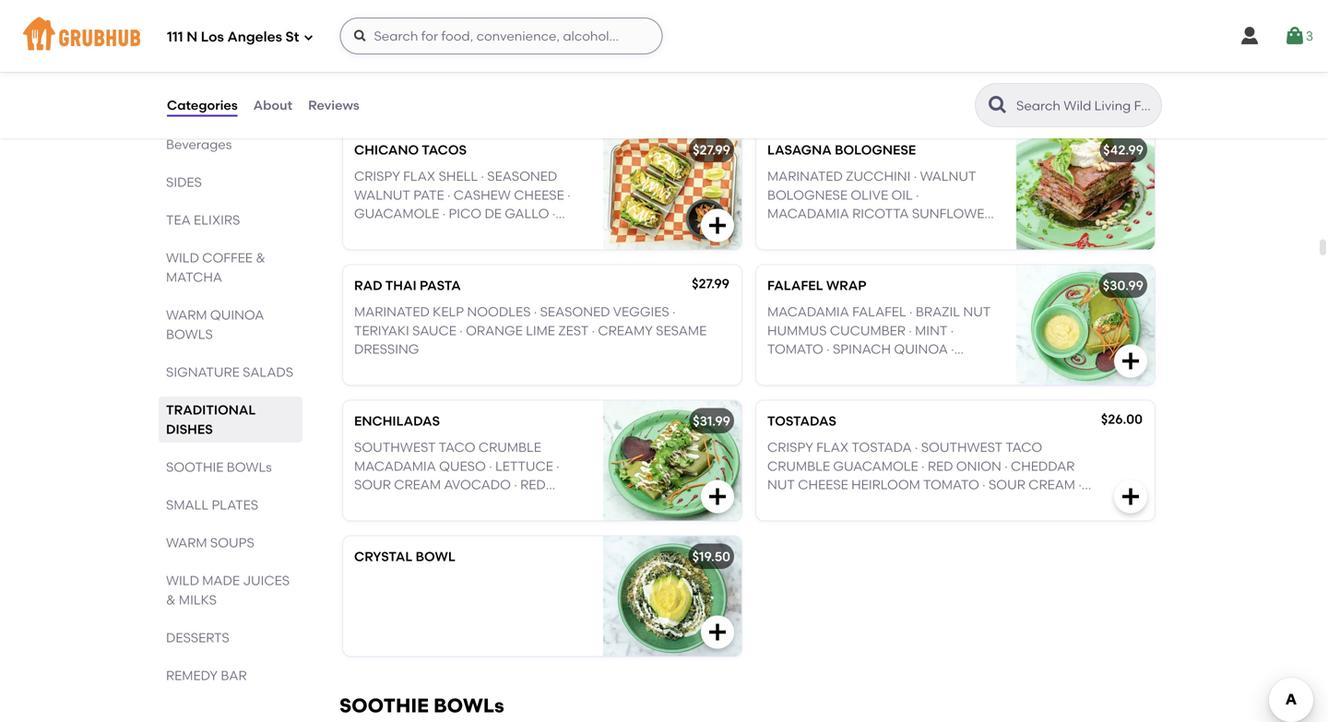 Task type: describe. For each thing, give the bounding box(es) containing it.
nut inside the macadamia falafel · brazil nut hummus cucumber · mint · tomato · spinach quinoa · kalamata olives · garlic ginger dressing spinach wrap · tahini
[[964, 304, 991, 320]]

crystal bowl image
[[604, 537, 742, 657]]

warm soups tab
[[166, 533, 295, 553]]

lettuce inside southwest taco crumble macadamia queso · lettuce · sour cream avocado · red enchilada sauce side of quinoa
[[496, 458, 554, 474]]

$26.00
[[1102, 412, 1143, 427]]

tostadas
[[768, 414, 837, 429]]

oil inside the marinated zucchini · walnut bolognese olive oil · macadamia ricotta sunflower seed pesto
[[892, 187, 913, 203]]

0 vertical spatial spinach
[[833, 342, 891, 357]]

red inside crispy flax tostada · southwest taco crumble guacamole · red onion · cheddar nut cheese heirloom tomato · sour cream · oaxaca sauce
[[928, 458, 954, 474]]

0 vertical spatial bolognese
[[835, 142, 917, 158]]

falafel wrap image
[[1017, 265, 1155, 385]]

taco inside 'pepita chorizo · cashew cheese · marinated kale · avocado · walnut taco bits · kale chips · veggies · sour cream · pumpkinseed oil · oaxaca sauce'
[[827, 70, 864, 86]]

matcha
[[166, 269, 222, 285]]

southwest inside crispy flax tostada · southwest taco crumble guacamole · red onion · cheddar nut cheese heirloom tomato · sour cream · oaxaca sauce
[[922, 440, 1003, 455]]

$31.99
[[693, 414, 731, 429]]

hummus
[[768, 323, 827, 338]]

romaine
[[354, 225, 415, 240]]

oaxaca inside crispy flax tostada · southwest taco crumble guacamole · red onion · cheddar nut cheese heirloom tomato · sour cream · oaxaca sauce
[[768, 496, 825, 512]]

st
[[286, 29, 299, 45]]

crystal bowl
[[354, 549, 456, 565]]

cucumber
[[830, 323, 906, 338]]

pasta
[[420, 278, 461, 294]]

desserts tab
[[166, 628, 295, 648]]

kalamata
[[768, 360, 838, 376]]

tea
[[166, 212, 191, 228]]

1 vertical spatial kale
[[903, 70, 936, 86]]

creamy
[[598, 323, 653, 338]]

flat
[[354, 7, 386, 22]]

los
[[201, 29, 224, 45]]

111 n los angeles st
[[167, 29, 299, 45]]

search icon image
[[987, 94, 1010, 116]]

lettuce eat tacos image
[[1017, 0, 1155, 114]]

crispy for crispy flax tostada · southwest taco crumble guacamole · red onion · cheddar nut cheese heirloom tomato · sour cream · oaxaca sauce
[[768, 440, 814, 455]]

olive
[[851, 187, 889, 203]]

mint
[[916, 323, 948, 338]]

seed
[[768, 225, 800, 240]]

reviews
[[308, 97, 360, 113]]

elixirs
[[194, 212, 240, 228]]

$30.99
[[1103, 278, 1144, 294]]

flax for pate
[[403, 168, 436, 184]]

& inside wild made juices & milks
[[166, 592, 176, 608]]

tea elixirs
[[166, 212, 240, 228]]

lasagna bolognese
[[768, 142, 917, 158]]

bar
[[221, 668, 247, 684]]

of
[[512, 496, 530, 512]]

small
[[166, 497, 209, 513]]

sauce inside southwest taco crumble macadamia queso · lettuce · sour cream avocado · red enchilada sauce side of quinoa
[[433, 496, 478, 512]]

flax for crumble
[[817, 440, 849, 455]]

orange
[[466, 323, 523, 338]]

warm quinoa bowls
[[166, 307, 264, 342]]

lettuce inside crispy flax shell · seasoned walnut pate · cashew cheese · guacamole · pico de gallo · romaine lettuce · sour cream · oaxaca sauce
[[418, 225, 476, 240]]

macadamia inside southwest taco crumble macadamia queso · lettuce · sour cream avocado · red enchilada sauce side of quinoa
[[354, 458, 436, 474]]

rad
[[354, 278, 383, 294]]

categories button
[[166, 72, 239, 138]]

crumble inside crispy flax tostada · southwest taco crumble guacamole · red onion · cheddar nut cheese heirloom tomato · sour cream · oaxaca sauce
[[768, 458, 831, 474]]

chicano
[[354, 142, 419, 158]]

tea elixirs tab
[[166, 210, 295, 230]]

quinoa inside warm quinoa bowls
[[210, 307, 264, 323]]

guacamole inside crispy flax shell · seasoned walnut pate · cashew cheese · guacamole · pico de gallo · romaine lettuce · sour cream · oaxaca sauce
[[354, 206, 440, 222]]

shell
[[439, 168, 478, 184]]

warm for warm quinoa bowls
[[166, 307, 207, 323]]

coffee
[[202, 250, 253, 266]]

seasoned for creamy
[[540, 304, 610, 320]]

pepita
[[768, 33, 811, 48]]

n
[[187, 29, 198, 45]]

remedy
[[166, 668, 218, 684]]

chicano tacos
[[354, 142, 467, 158]]

wild for matcha
[[166, 250, 199, 266]]

veggies inside marinated kelp noodles · seasoned veggies · teriyaki sauce · orange lime zest · creamy sesame dressing
[[613, 304, 670, 320]]

crispy flax shell · seasoned walnut pate · cashew cheese · guacamole · pico de gallo · romaine lettuce · sour cream · oaxaca sauce
[[354, 168, 579, 259]]

warm quinoa bowls tab
[[166, 305, 295, 344]]

soothie bowls inside 'tab'
[[166, 460, 272, 475]]

wild made juices & milks tab
[[166, 571, 295, 610]]

pizza
[[436, 7, 474, 22]]

traditional
[[166, 402, 256, 418]]

& inside the wild coffee & matcha
[[256, 250, 266, 266]]

reviews button
[[307, 72, 361, 138]]

traditional dishes
[[166, 402, 256, 437]]

svg image for crispy flax shell · seasoned walnut pate · cashew cheese · guacamole · pico de gallo · romaine lettuce · sour cream · oaxaca sauce
[[707, 215, 729, 237]]

lasagna bolognese image
[[1017, 130, 1155, 250]]

svg image inside main navigation navigation
[[1239, 25, 1261, 47]]

flat earth pizza button
[[343, 0, 742, 114]]

about button
[[253, 72, 294, 138]]

pepita chorizo · cashew cheese · marinated kale · avocado · walnut taco bits · kale chips · veggies · sour cream · pumpkinseed oil · oaxaca sauce button
[[757, 0, 1155, 123]]

cashew inside 'pepita chorizo · cashew cheese · marinated kale · avocado · walnut taco bits · kale chips · veggies · sour cream · pumpkinseed oil · oaxaca sauce'
[[885, 33, 942, 48]]

lasagna
[[768, 142, 832, 158]]

avocado inside southwest taco crumble macadamia queso · lettuce · sour cream avocado · red enchilada sauce side of quinoa
[[444, 477, 511, 493]]

dressing inside the macadamia falafel · brazil nut hummus cucumber · mint · tomato · spinach quinoa · kalamata olives · garlic ginger dressing spinach wrap · tahini
[[768, 379, 833, 395]]

plates
[[212, 497, 258, 513]]

tomato inside crispy flax tostada · southwest taco crumble guacamole · red onion · cheddar nut cheese heirloom tomato · sour cream · oaxaca sauce
[[924, 477, 980, 493]]

cream inside 'pepita chorizo · cashew cheese · marinated kale · avocado · walnut taco bits · kale chips · veggies · sour cream · pumpkinseed oil · oaxaca sauce'
[[873, 89, 920, 105]]

taco inside crispy flax tostada · southwest taco crumble guacamole · red onion · cheddar nut cheese heirloom tomato · sour cream · oaxaca sauce
[[1006, 440, 1043, 455]]

zest
[[559, 323, 589, 338]]

quinoa inside the macadamia falafel · brazil nut hummus cucumber · mint · tomato · spinach quinoa · kalamata olives · garlic ginger dressing spinach wrap · tahini
[[895, 342, 948, 357]]

cream inside crispy flax tostada · southwest taco crumble guacamole · red onion · cheddar nut cheese heirloom tomato · sour cream · oaxaca sauce
[[1029, 477, 1076, 493]]

nut inside crispy flax tostada · southwest taco crumble guacamole · red onion · cheddar nut cheese heirloom tomato · sour cream · oaxaca sauce
[[768, 477, 795, 493]]

brazil
[[916, 304, 961, 320]]

beverages
[[166, 137, 232, 152]]

made
[[202, 573, 240, 589]]

signature
[[166, 365, 240, 380]]

onion
[[957, 458, 1002, 474]]

sauce inside marinated kelp noodles · seasoned veggies · teriyaki sauce · orange lime zest · creamy sesame dressing
[[413, 323, 457, 338]]

cheddar
[[1011, 458, 1075, 474]]

signature salads
[[166, 365, 294, 380]]

marinated zucchini · walnut bolognese olive oil · macadamia ricotta sunflower seed pesto
[[768, 168, 993, 240]]

categories
[[167, 97, 238, 113]]

cashew inside crispy flax shell · seasoned walnut pate · cashew cheese · guacamole · pico de gallo · romaine lettuce · sour cream · oaxaca sauce
[[454, 187, 511, 203]]

salads
[[243, 365, 294, 380]]

thai
[[385, 278, 417, 294]]

cream inside crispy flax shell · seasoned walnut pate · cashew cheese · guacamole · pico de gallo · romaine lettuce · sour cream · oaxaca sauce
[[526, 225, 572, 240]]

pico
[[449, 206, 482, 222]]

sesame
[[656, 323, 707, 338]]

red inside southwest taco crumble macadamia queso · lettuce · sour cream avocado · red enchilada sauce side of quinoa
[[521, 477, 546, 493]]

cheese inside crispy flax tostada · southwest taco crumble guacamole · red onion · cheddar nut cheese heirloom tomato · sour cream · oaxaca sauce
[[798, 477, 849, 493]]

111
[[167, 29, 183, 45]]

dishes
[[166, 422, 213, 437]]

3
[[1307, 28, 1314, 44]]

pate
[[414, 187, 444, 203]]

marinated for marinated zucchini · walnut bolognese olive oil · macadamia ricotta sunflower seed pesto
[[768, 168, 843, 184]]

enchilada
[[354, 496, 430, 512]]

0 vertical spatial kale
[[853, 51, 885, 67]]

3 button
[[1284, 19, 1314, 53]]

warm soups
[[166, 535, 255, 551]]

main navigation navigation
[[0, 0, 1329, 72]]

southwest taco crumble macadamia queso · lettuce · sour cream avocado · red enchilada sauce side of quinoa
[[354, 440, 560, 530]]

remedy bar
[[166, 668, 247, 684]]



Task type: vqa. For each thing, say whether or not it's contained in the screenshot.
marinated zucchini · walnut bolognese olive oil · macadamia ricotta sunflower seed pesto
yes



Task type: locate. For each thing, give the bounding box(es) containing it.
nut
[[964, 304, 991, 320], [768, 477, 795, 493]]

taco left bits
[[827, 70, 864, 86]]

1 vertical spatial veggies
[[613, 304, 670, 320]]

flax inside crispy flax shell · seasoned walnut pate · cashew cheese · guacamole · pico de gallo · romaine lettuce · sour cream · oaxaca sauce
[[403, 168, 436, 184]]

svg image
[[1284, 25, 1307, 47], [353, 29, 368, 43], [303, 32, 314, 43], [707, 79, 729, 101], [1120, 79, 1142, 101], [1120, 350, 1142, 373], [707, 486, 729, 508], [707, 622, 729, 644]]

angeles
[[227, 29, 282, 45]]

cheese inside crispy flax shell · seasoned walnut pate · cashew cheese · guacamole · pico de gallo · romaine lettuce · sour cream · oaxaca sauce
[[514, 187, 564, 203]]

wrap down garlic
[[897, 379, 936, 395]]

0 vertical spatial nut
[[964, 304, 991, 320]]

$42.99
[[1104, 142, 1144, 158]]

1 horizontal spatial tomato
[[924, 477, 980, 493]]

pumpkinseed
[[768, 108, 859, 123]]

tahini
[[945, 379, 988, 395]]

walnut up sunflower
[[921, 168, 977, 184]]

0 horizontal spatial cashew
[[454, 187, 511, 203]]

lettuce up of
[[496, 458, 554, 474]]

1 vertical spatial spinach
[[836, 379, 894, 395]]

oil inside 'pepita chorizo · cashew cheese · marinated kale · avocado · walnut taco bits · kale chips · veggies · sour cream · pumpkinseed oil · oaxaca sauce'
[[862, 108, 884, 123]]

veggies up pumpkinseed
[[768, 89, 824, 105]]

cream down gallo
[[526, 225, 572, 240]]

falafel up hummus
[[768, 278, 824, 294]]

0 horizontal spatial guacamole
[[354, 206, 440, 222]]

sour inside crispy flax tostada · southwest taco crumble guacamole · red onion · cheddar nut cheese heirloom tomato · sour cream · oaxaca sauce
[[989, 477, 1026, 493]]

guacamole down tostada
[[834, 458, 919, 474]]

2 vertical spatial svg image
[[1120, 486, 1142, 508]]

1 warm from the top
[[166, 307, 207, 323]]

cream inside southwest taco crumble macadamia queso · lettuce · sour cream avocado · red enchilada sauce side of quinoa
[[394, 477, 441, 493]]

oil
[[862, 108, 884, 123], [892, 187, 913, 203]]

svg image down the $26.00 on the bottom of the page
[[1120, 486, 1142, 508]]

tomato down hummus
[[768, 342, 824, 357]]

walnut inside 'pepita chorizo · cashew cheese · marinated kale · avocado · walnut taco bits · kale chips · veggies · sour cream · pumpkinseed oil · oaxaca sauce'
[[768, 70, 824, 86]]

2 vertical spatial macadamia
[[354, 458, 436, 474]]

sour inside southwest taco crumble macadamia queso · lettuce · sour cream avocado · red enchilada sauce side of quinoa
[[354, 477, 391, 493]]

walnut
[[768, 70, 824, 86], [921, 168, 977, 184], [354, 187, 411, 203]]

2 vertical spatial walnut
[[354, 187, 411, 203]]

0 vertical spatial lettuce
[[418, 225, 476, 240]]

Search Wild Living Foods search field
[[1015, 97, 1156, 114]]

avocado
[[894, 51, 961, 67], [444, 477, 511, 493]]

1 horizontal spatial taco
[[827, 70, 864, 86]]

earth
[[389, 7, 433, 22]]

0 horizontal spatial red
[[521, 477, 546, 493]]

1 vertical spatial nut
[[768, 477, 795, 493]]

1 horizontal spatial bowls
[[434, 695, 504, 718]]

1 vertical spatial bowls
[[434, 695, 504, 718]]

spinach down olives
[[836, 379, 894, 395]]

0 horizontal spatial nut
[[768, 477, 795, 493]]

oil down bits
[[862, 108, 884, 123]]

2 vertical spatial marinated
[[354, 304, 430, 320]]

veggies up creamy
[[613, 304, 670, 320]]

wild inside the wild coffee & matcha
[[166, 250, 199, 266]]

oaxaca down tostadas
[[768, 496, 825, 512]]

0 vertical spatial &
[[256, 250, 266, 266]]

sour down de
[[486, 225, 523, 240]]

marinated inside the marinated zucchini · walnut bolognese olive oil · macadamia ricotta sunflower seed pesto
[[768, 168, 843, 184]]

zucchini
[[846, 168, 911, 184]]

0 vertical spatial red
[[928, 458, 954, 474]]

warm up bowls
[[166, 307, 207, 323]]

chicano tacos image
[[604, 130, 742, 250]]

tostada
[[852, 440, 912, 455]]

warm inside tab
[[166, 535, 207, 551]]

avocado up the chips
[[894, 51, 961, 67]]

wild for &
[[166, 573, 199, 589]]

1 vertical spatial flax
[[817, 440, 849, 455]]

cheese left heirloom
[[798, 477, 849, 493]]

oaxaca
[[893, 108, 950, 123], [354, 243, 411, 259], [768, 496, 825, 512]]

1 horizontal spatial wrap
[[897, 379, 936, 395]]

flat earth pizza image
[[604, 0, 742, 114]]

1 vertical spatial avocado
[[444, 477, 511, 493]]

sauce down kelp
[[413, 323, 457, 338]]

0 horizontal spatial tomato
[[768, 342, 824, 357]]

1 horizontal spatial crispy
[[768, 440, 814, 455]]

1 vertical spatial cashew
[[454, 187, 511, 203]]

oaxaca down the 'romaine'
[[354, 243, 411, 259]]

crumble inside southwest taco crumble macadamia queso · lettuce · sour cream avocado · red enchilada sauce side of quinoa
[[479, 440, 542, 455]]

0 horizontal spatial crumble
[[479, 440, 542, 455]]

wrap
[[827, 278, 867, 294], [897, 379, 936, 395]]

soups
[[210, 535, 255, 551]]

1 horizontal spatial lettuce
[[496, 458, 554, 474]]

1 vertical spatial oaxaca
[[354, 243, 411, 259]]

beverages tab
[[166, 135, 295, 154]]

marinated inside 'pepita chorizo · cashew cheese · marinated kale · avocado · walnut taco bits · kale chips · veggies · sour cream · pumpkinseed oil · oaxaca sauce'
[[774, 51, 850, 67]]

sour down bits
[[833, 89, 870, 105]]

0 horizontal spatial soothie
[[166, 460, 224, 475]]

macadamia up hummus
[[768, 304, 850, 320]]

tomato
[[768, 342, 824, 357], [924, 477, 980, 493]]

1 horizontal spatial &
[[256, 250, 266, 266]]

svg image for crispy flax tostada · southwest taco crumble guacamole · red onion · cheddar nut cheese heirloom tomato · sour cream · oaxaca sauce
[[1120, 486, 1142, 508]]

macadamia inside the marinated zucchini · walnut bolognese olive oil · macadamia ricotta sunflower seed pesto
[[768, 206, 850, 222]]

dressing down kalamata
[[768, 379, 833, 395]]

2 southwest from the left
[[922, 440, 1003, 455]]

side
[[481, 496, 509, 512]]

0 vertical spatial seasoned
[[488, 168, 558, 184]]

1 vertical spatial oil
[[892, 187, 913, 203]]

rad thai pasta
[[354, 278, 461, 294]]

0 vertical spatial walnut
[[768, 70, 824, 86]]

seasoned inside crispy flax shell · seasoned walnut pate · cashew cheese · guacamole · pico de gallo · romaine lettuce · sour cream · oaxaca sauce
[[488, 168, 558, 184]]

1 vertical spatial svg image
[[707, 215, 729, 237]]

quinoa down enchilada
[[354, 515, 408, 530]]

macadamia up the pesto
[[768, 206, 850, 222]]

ricotta
[[853, 206, 909, 222]]

1 horizontal spatial red
[[928, 458, 954, 474]]

$19.50
[[693, 549, 731, 565]]

sour inside crispy flax shell · seasoned walnut pate · cashew cheese · guacamole · pico de gallo · romaine lettuce · sour cream · oaxaca sauce
[[486, 225, 523, 240]]

0 horizontal spatial bowls
[[227, 460, 272, 475]]

marinated up teriyaki at top
[[354, 304, 430, 320]]

avocado down queso
[[444, 477, 511, 493]]

marinated for marinated kelp noodles · seasoned veggies · teriyaki sauce · orange lime zest · creamy sesame dressing
[[354, 304, 430, 320]]

cream down cheddar
[[1029, 477, 1076, 493]]

marinated down lasagna
[[768, 168, 843, 184]]

soothie inside 'tab'
[[166, 460, 224, 475]]

cheese
[[945, 33, 996, 48], [514, 187, 564, 203], [798, 477, 849, 493]]

taco up queso
[[439, 440, 476, 455]]

warm for warm soups
[[166, 535, 207, 551]]

falafel wrap
[[768, 278, 867, 294]]

seasoned inside marinated kelp noodles · seasoned veggies · teriyaki sauce · orange lime zest · creamy sesame dressing
[[540, 304, 610, 320]]

enchiladas
[[354, 414, 440, 429]]

0 horizontal spatial kale
[[853, 51, 885, 67]]

southwest up onion
[[922, 440, 1003, 455]]

red up of
[[521, 477, 546, 493]]

sour inside 'pepita chorizo · cashew cheese · marinated kale · avocado · walnut taco bits · kale chips · veggies · sour cream · pumpkinseed oil · oaxaca sauce'
[[833, 89, 870, 105]]

bits
[[867, 70, 894, 86]]

tacos
[[422, 142, 467, 158]]

red left onion
[[928, 458, 954, 474]]

0 horizontal spatial lettuce
[[418, 225, 476, 240]]

southwest down enchiladas
[[354, 440, 436, 455]]

0 horizontal spatial southwest
[[354, 440, 436, 455]]

cheese up gallo
[[514, 187, 564, 203]]

1 horizontal spatial kale
[[903, 70, 936, 86]]

1 horizontal spatial guacamole
[[834, 458, 919, 474]]

1 horizontal spatial southwest
[[922, 440, 1003, 455]]

sauce
[[953, 108, 997, 123], [414, 243, 458, 259], [413, 323, 457, 338], [433, 496, 478, 512], [828, 496, 872, 512]]

0 vertical spatial soothie
[[166, 460, 224, 475]]

desserts
[[166, 630, 230, 646]]

1 horizontal spatial quinoa
[[354, 515, 408, 530]]

bolognese up the pesto
[[768, 187, 848, 203]]

tomato down onion
[[924, 477, 980, 493]]

wild made juices & milks
[[166, 573, 290, 608]]

oaxaca inside 'pepita chorizo · cashew cheese · marinated kale · avocado · walnut taco bits · kale chips · veggies · sour cream · pumpkinseed oil · oaxaca sauce'
[[893, 108, 950, 123]]

warm down small
[[166, 535, 207, 551]]

0 horizontal spatial avocado
[[444, 477, 511, 493]]

signature salads tab
[[166, 363, 295, 382]]

macadamia falafel · brazil nut hummus cucumber · mint · tomato · spinach quinoa · kalamata olives · garlic ginger dressing spinach wrap · tahini
[[768, 304, 998, 395]]

bolognese up zucchini
[[835, 142, 917, 158]]

& right coffee on the top left of the page
[[256, 250, 266, 266]]

warm inside warm quinoa bowls
[[166, 307, 207, 323]]

seasoned
[[488, 168, 558, 184], [540, 304, 610, 320]]

small plates
[[166, 497, 258, 513]]

avocado inside 'pepita chorizo · cashew cheese · marinated kale · avocado · walnut taco bits · kale chips · veggies · sour cream · pumpkinseed oil · oaxaca sauce'
[[894, 51, 961, 67]]

seasoned up zest
[[540, 304, 610, 320]]

sauce down heirloom
[[828, 496, 872, 512]]

1 vertical spatial soothie bowls
[[340, 695, 504, 718]]

dressing inside marinated kelp noodles · seasoned veggies · teriyaki sauce · orange lime zest · creamy sesame dressing
[[354, 342, 419, 357]]

1 vertical spatial soothie
[[340, 695, 429, 718]]

oaxaca down the chips
[[893, 108, 950, 123]]

crispy for crispy flax shell · seasoned walnut pate · cashew cheese · guacamole · pico de gallo · romaine lettuce · sour cream · oaxaca sauce
[[354, 168, 400, 184]]

0 horizontal spatial dressing
[[354, 342, 419, 357]]

0 vertical spatial falafel
[[768, 278, 824, 294]]

wrap inside the macadamia falafel · brazil nut hummus cucumber · mint · tomato · spinach quinoa · kalamata olives · garlic ginger dressing spinach wrap · tahini
[[897, 379, 936, 395]]

crumble down tostadas
[[768, 458, 831, 474]]

bowls
[[227, 460, 272, 475], [434, 695, 504, 718]]

1 wild from the top
[[166, 250, 199, 266]]

macadamia
[[768, 206, 850, 222], [768, 304, 850, 320], [354, 458, 436, 474]]

1 horizontal spatial crumble
[[768, 458, 831, 474]]

nut down tostadas
[[768, 477, 795, 493]]

guacamole inside crispy flax tostada · southwest taco crumble guacamole · red onion · cheddar nut cheese heirloom tomato · sour cream · oaxaca sauce
[[834, 458, 919, 474]]

kale
[[853, 51, 885, 67], [903, 70, 936, 86]]

tomato inside the macadamia falafel · brazil nut hummus cucumber · mint · tomato · spinach quinoa · kalamata olives · garlic ginger dressing spinach wrap · tahini
[[768, 342, 824, 357]]

0 vertical spatial crispy
[[354, 168, 400, 184]]

0 vertical spatial quinoa
[[210, 307, 264, 323]]

enchiladas image
[[604, 401, 742, 521]]

juices
[[243, 573, 290, 589]]

walnut inside crispy flax shell · seasoned walnut pate · cashew cheese · guacamole · pico de gallo · romaine lettuce · sour cream · oaxaca sauce
[[354, 187, 411, 203]]

kelp
[[433, 304, 464, 320]]

1 horizontal spatial oil
[[892, 187, 913, 203]]

sauce down queso
[[433, 496, 478, 512]]

small plates tab
[[166, 496, 295, 515]]

lettuce down pico
[[418, 225, 476, 240]]

1 horizontal spatial soothie bowls
[[340, 695, 504, 718]]

0 vertical spatial dressing
[[354, 342, 419, 357]]

soothie bowls
[[166, 460, 272, 475], [340, 695, 504, 718]]

sour down onion
[[989, 477, 1026, 493]]

&
[[256, 250, 266, 266], [166, 592, 176, 608]]

1 southwest from the left
[[354, 440, 436, 455]]

walnut down "pepita"
[[768, 70, 824, 86]]

0 horizontal spatial walnut
[[354, 187, 411, 203]]

bowl
[[416, 549, 456, 565]]

0 vertical spatial tomato
[[768, 342, 824, 357]]

0 vertical spatial warm
[[166, 307, 207, 323]]

marinated inside marinated kelp noodles · seasoned veggies · teriyaki sauce · orange lime zest · creamy sesame dressing
[[354, 304, 430, 320]]

svg image left 3 button
[[1239, 25, 1261, 47]]

0 vertical spatial $27.99
[[693, 142, 731, 158]]

1 vertical spatial crumble
[[768, 458, 831, 474]]

macadamia up enchilada
[[354, 458, 436, 474]]

wild inside wild made juices & milks
[[166, 573, 199, 589]]

crispy down tostadas
[[768, 440, 814, 455]]

queso
[[439, 458, 486, 474]]

olives
[[841, 360, 886, 376]]

flax up "pate"
[[403, 168, 436, 184]]

pesto
[[803, 225, 844, 240]]

1 horizontal spatial nut
[[964, 304, 991, 320]]

& left milks
[[166, 592, 176, 608]]

crumble up queso
[[479, 440, 542, 455]]

1 vertical spatial guacamole
[[834, 458, 919, 474]]

flat earth pizza
[[354, 7, 474, 22]]

svg image
[[1239, 25, 1261, 47], [707, 215, 729, 237], [1120, 486, 1142, 508]]

0 vertical spatial crumble
[[479, 440, 542, 455]]

2 horizontal spatial taco
[[1006, 440, 1043, 455]]

0 vertical spatial wild
[[166, 250, 199, 266]]

1 vertical spatial tomato
[[924, 477, 980, 493]]

seasoned for de
[[488, 168, 558, 184]]

0 horizontal spatial taco
[[439, 440, 476, 455]]

$27.99 left lasagna
[[693, 142, 731, 158]]

Search for food, convenience, alcohol... search field
[[340, 18, 663, 54]]

1 vertical spatial crispy
[[768, 440, 814, 455]]

crispy
[[354, 168, 400, 184], [768, 440, 814, 455]]

quinoa up garlic
[[895, 342, 948, 357]]

0 vertical spatial wrap
[[827, 278, 867, 294]]

sour up enchilada
[[354, 477, 391, 493]]

bowls
[[166, 327, 213, 342]]

sauce inside 'pepita chorizo · cashew cheese · marinated kale · avocado · walnut taco bits · kale chips · veggies · sour cream · pumpkinseed oil · oaxaca sauce'
[[953, 108, 997, 123]]

noodles
[[467, 304, 531, 320]]

sauce down the chips
[[953, 108, 997, 123]]

dressing down teriyaki at top
[[354, 342, 419, 357]]

0 horizontal spatial quinoa
[[210, 307, 264, 323]]

0 horizontal spatial cheese
[[514, 187, 564, 203]]

seasoned up gallo
[[488, 168, 558, 184]]

soothie bowls tab
[[166, 458, 295, 477]]

$27.99
[[693, 142, 731, 158], [692, 276, 730, 292]]

wild
[[166, 250, 199, 266], [166, 573, 199, 589]]

wild up matcha
[[166, 250, 199, 266]]

taco inside southwest taco crumble macadamia queso · lettuce · sour cream avocado · red enchilada sauce side of quinoa
[[439, 440, 476, 455]]

1 horizontal spatial soothie
[[340, 695, 429, 718]]

2 horizontal spatial svg image
[[1239, 25, 1261, 47]]

2 vertical spatial oaxaca
[[768, 496, 825, 512]]

0 vertical spatial macadamia
[[768, 206, 850, 222]]

sides tab
[[166, 173, 295, 192]]

bolognese
[[835, 142, 917, 158], [768, 187, 848, 203]]

flax down tostadas
[[817, 440, 849, 455]]

taco up cheddar
[[1006, 440, 1043, 455]]

cheese inside 'pepita chorizo · cashew cheese · marinated kale · avocado · walnut taco bits · kale chips · veggies · sour cream · pumpkinseed oil · oaxaca sauce'
[[945, 33, 996, 48]]

marinated kelp noodles · seasoned veggies · teriyaki sauce · orange lime zest · creamy sesame dressing
[[354, 304, 707, 357]]

0 vertical spatial oaxaca
[[893, 108, 950, 123]]

1 vertical spatial quinoa
[[895, 342, 948, 357]]

1 horizontal spatial avocado
[[894, 51, 961, 67]]

1 horizontal spatial oaxaca
[[768, 496, 825, 512]]

svg image left the seed
[[707, 215, 729, 237]]

cheese up the chips
[[945, 33, 996, 48]]

2 warm from the top
[[166, 535, 207, 551]]

1 vertical spatial wild
[[166, 573, 199, 589]]

crystal
[[354, 549, 413, 565]]

svg image inside 3 button
[[1284, 25, 1307, 47]]

1 horizontal spatial cashew
[[885, 33, 942, 48]]

falafel inside the macadamia falafel · brazil nut hummus cucumber · mint · tomato · spinach quinoa · kalamata olives · garlic ginger dressing spinach wrap · tahini
[[853, 304, 907, 320]]

de
[[485, 206, 502, 222]]

sauce up "pasta"
[[414, 243, 458, 259]]

heirloom
[[852, 477, 921, 493]]

lettuce
[[418, 225, 476, 240], [496, 458, 554, 474]]

0 horizontal spatial soothie bowls
[[166, 460, 272, 475]]

bowls inside 'tab'
[[227, 460, 272, 475]]

cashew up bits
[[885, 33, 942, 48]]

garlic
[[895, 360, 944, 376]]

oaxaca inside crispy flax shell · seasoned walnut pate · cashew cheese · guacamole · pico de gallo · romaine lettuce · sour cream · oaxaca sauce
[[354, 243, 411, 259]]

1 horizontal spatial veggies
[[768, 89, 824, 105]]

1 vertical spatial warm
[[166, 535, 207, 551]]

sauce inside crispy flax tostada · southwest taco crumble guacamole · red onion · cheddar nut cheese heirloom tomato · sour cream · oaxaca sauce
[[828, 496, 872, 512]]

red
[[928, 458, 954, 474], [521, 477, 546, 493]]

cream
[[873, 89, 920, 105], [526, 225, 572, 240], [394, 477, 441, 493], [1029, 477, 1076, 493]]

wild coffee & matcha tab
[[166, 248, 295, 287]]

spinach up olives
[[833, 342, 891, 357]]

·
[[879, 33, 882, 48], [768, 51, 771, 67], [888, 51, 891, 67], [965, 51, 968, 67], [897, 70, 900, 86], [981, 70, 985, 86], [827, 89, 830, 105], [923, 89, 927, 105], [887, 108, 890, 123], [481, 168, 484, 184], [914, 168, 917, 184], [448, 187, 451, 203], [568, 187, 571, 203], [916, 187, 920, 203], [443, 206, 446, 222], [553, 206, 556, 222], [479, 225, 483, 240], [576, 225, 579, 240], [534, 304, 537, 320], [673, 304, 676, 320], [910, 304, 913, 320], [460, 323, 463, 338], [592, 323, 595, 338], [909, 323, 912, 338], [951, 323, 954, 338], [827, 342, 830, 357], [952, 342, 955, 357], [889, 360, 892, 376], [939, 379, 942, 395], [915, 440, 919, 455], [489, 458, 492, 474], [557, 458, 560, 474], [922, 458, 925, 474], [1005, 458, 1008, 474], [514, 477, 518, 493], [983, 477, 986, 493], [1079, 477, 1082, 493]]

crispy inside crispy flax tostada · southwest taco crumble guacamole · red onion · cheddar nut cheese heirloom tomato · sour cream · oaxaca sauce
[[768, 440, 814, 455]]

1 vertical spatial $27.99
[[692, 276, 730, 292]]

cream up enchilada
[[394, 477, 441, 493]]

0 horizontal spatial flax
[[403, 168, 436, 184]]

marinated down "pepita"
[[774, 51, 850, 67]]

spinach
[[833, 342, 891, 357], [836, 379, 894, 395]]

chorizo
[[814, 33, 876, 48]]

1 vertical spatial wrap
[[897, 379, 936, 395]]

2 horizontal spatial quinoa
[[895, 342, 948, 357]]

cashew
[[885, 33, 942, 48], [454, 187, 511, 203]]

1 vertical spatial lettuce
[[496, 458, 554, 474]]

0 horizontal spatial crispy
[[354, 168, 400, 184]]

walnut up the 'romaine'
[[354, 187, 411, 203]]

quinoa inside southwest taco crumble macadamia queso · lettuce · sour cream avocado · red enchilada sauce side of quinoa
[[354, 515, 408, 530]]

kale up bits
[[853, 51, 885, 67]]

traditional dishes tab
[[166, 400, 295, 439]]

quinoa down wild coffee & matcha tab
[[210, 307, 264, 323]]

wild coffee & matcha
[[166, 250, 266, 285]]

warm
[[166, 307, 207, 323], [166, 535, 207, 551]]

southwest inside southwest taco crumble macadamia queso · lettuce · sour cream avocado · red enchilada sauce side of quinoa
[[354, 440, 436, 455]]

remedy bar tab
[[166, 666, 295, 686]]

guacamole up the 'romaine'
[[354, 206, 440, 222]]

sides
[[166, 174, 202, 190]]

crispy down chicano
[[354, 168, 400, 184]]

0 vertical spatial marinated
[[774, 51, 850, 67]]

about
[[253, 97, 293, 113]]

$27.99 up sesame
[[692, 276, 730, 292]]

macadamia inside the macadamia falafel · brazil nut hummus cucumber · mint · tomato · spinach quinoa · kalamata olives · garlic ginger dressing spinach wrap · tahini
[[768, 304, 850, 320]]

kale left the chips
[[903, 70, 936, 86]]

oil up 'ricotta'
[[892, 187, 913, 203]]

0 vertical spatial veggies
[[768, 89, 824, 105]]

bolognese inside the marinated zucchini · walnut bolognese olive oil · macadamia ricotta sunflower seed pesto
[[768, 187, 848, 203]]

sauce inside crispy flax shell · seasoned walnut pate · cashew cheese · guacamole · pico de gallo · romaine lettuce · sour cream · oaxaca sauce
[[414, 243, 458, 259]]

flax inside crispy flax tostada · southwest taco crumble guacamole · red onion · cheddar nut cheese heirloom tomato · sour cream · oaxaca sauce
[[817, 440, 849, 455]]

nut right brazil
[[964, 304, 991, 320]]

sour
[[833, 89, 870, 105], [486, 225, 523, 240], [354, 477, 391, 493], [989, 477, 1026, 493]]

falafel up cucumber
[[853, 304, 907, 320]]

wrap up cucumber
[[827, 278, 867, 294]]

1 horizontal spatial walnut
[[768, 70, 824, 86]]

1 vertical spatial &
[[166, 592, 176, 608]]

cream down bits
[[873, 89, 920, 105]]

walnut inside the marinated zucchini · walnut bolognese olive oil · macadamia ricotta sunflower seed pesto
[[921, 168, 977, 184]]

1 horizontal spatial cheese
[[798, 477, 849, 493]]

2 wild from the top
[[166, 573, 199, 589]]

crispy inside crispy flax shell · seasoned walnut pate · cashew cheese · guacamole · pico de gallo · romaine lettuce · sour cream · oaxaca sauce
[[354, 168, 400, 184]]

pepita chorizo · cashew cheese · marinated kale · avocado · walnut taco bits · kale chips · veggies · sour cream · pumpkinseed oil · oaxaca sauce
[[768, 33, 997, 123]]

2 vertical spatial quinoa
[[354, 515, 408, 530]]

veggies inside 'pepita chorizo · cashew cheese · marinated kale · avocado · walnut taco bits · kale chips · veggies · sour cream · pumpkinseed oil · oaxaca sauce'
[[768, 89, 824, 105]]

cashew up de
[[454, 187, 511, 203]]

1 vertical spatial seasoned
[[540, 304, 610, 320]]

wild up milks
[[166, 573, 199, 589]]

chips
[[939, 70, 978, 86]]



